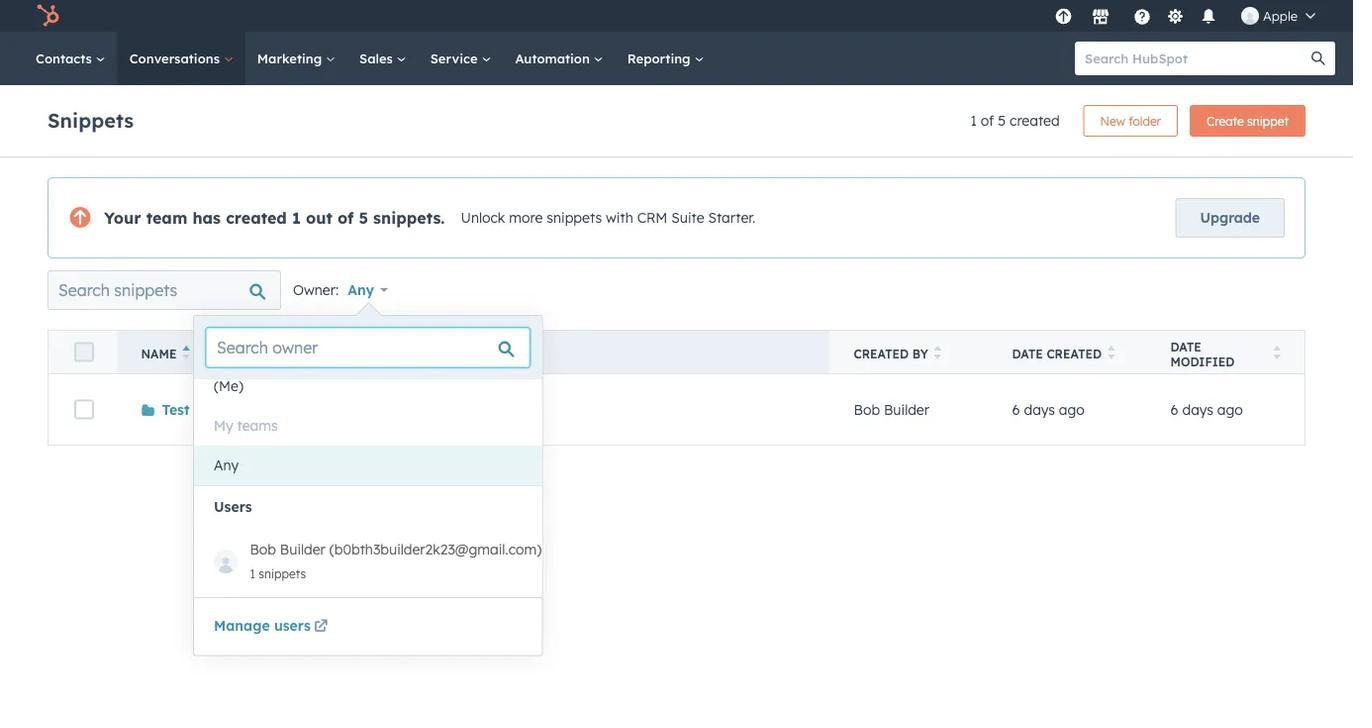 Task type: describe. For each thing, give the bounding box(es) containing it.
automation
[[515, 50, 594, 66]]

bob for bob builder (b0bth3builder2k23@gmail.com) 1 snippets
[[250, 541, 276, 558]]

settings image
[[1167, 8, 1185, 26]]

help image
[[1134, 9, 1152, 27]]

date for date created
[[1013, 347, 1044, 361]]

create snippet button
[[1190, 105, 1306, 137]]

press to sort. image
[[1108, 346, 1116, 359]]

created for has
[[226, 208, 287, 228]]

date modified
[[1171, 339, 1235, 369]]

upgrade link containing upgrade
[[1176, 198, 1285, 238]]

0 horizontal spatial 5
[[359, 208, 368, 228]]

1 inside snippets banner
[[971, 112, 977, 129]]

marketing link
[[245, 32, 348, 85]]

of inside snippets banner
[[981, 112, 995, 129]]

marketing
[[257, 50, 326, 66]]

2 days from the left
[[1183, 401, 1214, 418]]

Search search field
[[48, 270, 281, 310]]

builder for bob builder (b0bth3builder2k23@gmail.com) 1 snippets
[[280, 541, 326, 558]]

1 of 5 created
[[971, 112, 1060, 129]]

notifications image
[[1200, 9, 1218, 27]]

users button
[[194, 490, 542, 523]]

date created button
[[989, 330, 1147, 374]]

list box containing (me)
[[194, 366, 542, 597]]

Search HubSpot search field
[[1075, 42, 1318, 75]]

my teams
[[214, 417, 278, 434]]

conversations
[[129, 50, 224, 66]]

reporting
[[628, 50, 695, 66]]

service link
[[419, 32, 503, 85]]

2 6 from the left
[[1171, 401, 1179, 418]]

1 6 from the left
[[1013, 401, 1021, 418]]

new
[[1101, 113, 1126, 128]]

any button
[[347, 270, 401, 310]]

1 ago from the left
[[1059, 401, 1085, 418]]

Search owner search field
[[206, 328, 530, 367]]

1 vertical spatial 1
[[292, 208, 301, 228]]

notifications button
[[1192, 0, 1226, 32]]

sales
[[360, 50, 397, 66]]

users
[[274, 617, 311, 634]]

created by button
[[830, 330, 989, 374]]

your team has created 1 out of 5 snippets.
[[104, 208, 445, 228]]

any inside any popup button
[[348, 281, 374, 299]]

press to sort. element for created
[[1108, 346, 1116, 362]]

any inside any button
[[214, 457, 239, 474]]

automation link
[[503, 32, 616, 85]]

snippet
[[1248, 113, 1289, 128]]

crm
[[637, 209, 668, 226]]

bob builder (b0bth3builder2k23@gmail.com) option
[[214, 526, 542, 597]]

folder
[[1129, 113, 1162, 128]]

help button
[[1126, 0, 1160, 32]]

users
[[214, 498, 252, 515]]

manage users link
[[214, 615, 332, 639]]

snippets
[[48, 107, 134, 132]]

press to sort. image for modified
[[1274, 346, 1281, 359]]

by
[[913, 347, 929, 361]]

created for 5
[[1010, 112, 1060, 129]]

my
[[214, 417, 233, 434]]

team
[[146, 208, 187, 228]]

upgrade link inside apple menu
[[1052, 5, 1076, 26]]

modified
[[1171, 354, 1235, 369]]

name button
[[117, 330, 830, 374]]

your
[[104, 208, 141, 228]]

press to sort. element for modified
[[1274, 346, 1281, 362]]

1 vertical spatial of
[[338, 208, 354, 228]]

more
[[509, 209, 543, 226]]

date created
[[1013, 347, 1102, 361]]

apple menu
[[1050, 0, 1330, 32]]

sales link
[[348, 32, 419, 85]]



Task type: vqa. For each thing, say whether or not it's contained in the screenshot.
banner
no



Task type: locate. For each thing, give the bounding box(es) containing it.
any right owner:
[[348, 281, 374, 299]]

1 horizontal spatial bob
[[854, 401, 880, 418]]

press to sort. image for by
[[935, 346, 942, 359]]

upgrade link
[[1052, 5, 1076, 26], [1176, 198, 1285, 238]]

press to sort. element
[[935, 346, 942, 362], [1108, 346, 1116, 362], [1274, 346, 1281, 362]]

1 press to sort. element from the left
[[935, 346, 942, 362]]

1 press to sort. image from the left
[[935, 346, 942, 359]]

upgrade link left marketplaces popup button
[[1052, 5, 1076, 26]]

0 horizontal spatial 1
[[250, 566, 255, 581]]

bob for bob builder
[[854, 401, 880, 418]]

0 vertical spatial of
[[981, 112, 995, 129]]

1 vertical spatial any
[[214, 457, 239, 474]]

created left press to sort. image
[[1047, 347, 1102, 361]]

upgrade image
[[1055, 8, 1073, 26]]

bob inside bob builder (b0bth3builder2k23@gmail.com) 1 snippets
[[250, 541, 276, 558]]

conversations link
[[118, 32, 245, 85]]

date inside date modified
[[1171, 339, 1202, 354]]

bob
[[854, 401, 880, 418], [250, 541, 276, 558]]

0 horizontal spatial press to sort. element
[[935, 346, 942, 362]]

date modified button
[[1147, 330, 1306, 374]]

bob builder (b0bth3builder2k23@gmail.com) 1 snippets
[[250, 541, 542, 581]]

1 horizontal spatial upgrade link
[[1176, 198, 1285, 238]]

days down modified
[[1183, 401, 1214, 418]]

1 horizontal spatial ago
[[1218, 401, 1244, 418]]

date inside button
[[1013, 347, 1044, 361]]

builder for bob builder
[[884, 401, 930, 418]]

unlock more snippets with crm suite starter.
[[461, 209, 756, 226]]

5 inside snippets banner
[[998, 112, 1006, 129]]

0 horizontal spatial date
[[1013, 347, 1044, 361]]

press to sort. element inside date modified button
[[1274, 346, 1281, 362]]

press to sort. element inside date created button
[[1108, 346, 1116, 362]]

ago
[[1059, 401, 1085, 418], [1218, 401, 1244, 418]]

date left press to sort. image
[[1013, 347, 1044, 361]]

6 days ago
[[1013, 401, 1085, 418], [1171, 401, 1244, 418]]

1 horizontal spatial days
[[1183, 401, 1214, 418]]

created
[[854, 347, 909, 361]]

hubspot image
[[36, 4, 59, 28]]

suite
[[672, 209, 705, 226]]

created
[[1010, 112, 1060, 129], [226, 208, 287, 228], [1047, 347, 1102, 361]]

1 horizontal spatial of
[[981, 112, 995, 129]]

new folder
[[1101, 113, 1162, 128]]

builder
[[884, 401, 930, 418], [280, 541, 326, 558]]

1 horizontal spatial press to sort. image
[[1274, 346, 1281, 359]]

2 vertical spatial created
[[1047, 347, 1102, 361]]

1 horizontal spatial press to sort. element
[[1108, 346, 1116, 362]]

0 horizontal spatial bob
[[250, 541, 276, 558]]

0 horizontal spatial ago
[[1059, 401, 1085, 418]]

list box
[[194, 366, 542, 597]]

1 vertical spatial snippets
[[259, 566, 306, 581]]

hubspot link
[[24, 4, 74, 28]]

manage
[[214, 617, 270, 634]]

marketplaces image
[[1092, 9, 1110, 27]]

5
[[998, 112, 1006, 129], [359, 208, 368, 228]]

days
[[1024, 401, 1056, 418], [1183, 401, 1214, 418]]

0 horizontal spatial 6
[[1013, 401, 1021, 418]]

reporting link
[[616, 32, 716, 85]]

1 days from the left
[[1024, 401, 1056, 418]]

1 horizontal spatial 5
[[998, 112, 1006, 129]]

ago down modified
[[1218, 401, 1244, 418]]

2 horizontal spatial press to sort. element
[[1274, 346, 1281, 362]]

ascending sort. press to sort descending. image
[[183, 346, 190, 359]]

created by
[[854, 347, 929, 361]]

apple button
[[1230, 0, 1328, 32]]

2 press to sort. image from the left
[[1274, 346, 1281, 359]]

0 horizontal spatial any
[[214, 457, 239, 474]]

teams
[[237, 417, 278, 434]]

owner:
[[293, 281, 339, 299]]

2 ago from the left
[[1218, 401, 1244, 418]]

1 vertical spatial bob
[[250, 541, 276, 558]]

snippets banner
[[48, 99, 1306, 137]]

1 horizontal spatial builder
[[884, 401, 930, 418]]

any
[[348, 281, 374, 299], [214, 457, 239, 474]]

with
[[606, 209, 634, 226]]

contacts link
[[24, 32, 118, 85]]

6
[[1013, 401, 1021, 418], [1171, 401, 1179, 418]]

1
[[971, 112, 977, 129], [292, 208, 301, 228], [250, 566, 255, 581]]

bob builder image
[[1242, 7, 1260, 25]]

2 6 days ago from the left
[[1171, 401, 1244, 418]]

snippets left with
[[547, 209, 602, 226]]

press to sort. element right by
[[935, 346, 942, 362]]

0 vertical spatial created
[[1010, 112, 1060, 129]]

1 6 days ago from the left
[[1013, 401, 1085, 418]]

created inside button
[[1047, 347, 1102, 361]]

press to sort. image inside date modified button
[[1274, 346, 1281, 359]]

6 days ago down date created
[[1013, 401, 1085, 418]]

builder down by
[[884, 401, 930, 418]]

test
[[162, 401, 190, 418]]

0 horizontal spatial snippets
[[259, 566, 306, 581]]

upgrade
[[1201, 209, 1261, 226]]

any down my
[[214, 457, 239, 474]]

press to sort. element right date modified
[[1274, 346, 1281, 362]]

1 vertical spatial 5
[[359, 208, 368, 228]]

0 vertical spatial any
[[348, 281, 374, 299]]

created right "has"
[[226, 208, 287, 228]]

manage users
[[214, 617, 311, 634]]

create snippet
[[1207, 113, 1289, 128]]

0 horizontal spatial upgrade link
[[1052, 5, 1076, 26]]

1 horizontal spatial 1
[[292, 208, 301, 228]]

ascending sort. press to sort descending. element
[[183, 346, 190, 362]]

date for date modified
[[1171, 339, 1202, 354]]

of
[[981, 112, 995, 129], [338, 208, 354, 228]]

0 vertical spatial bob
[[854, 401, 880, 418]]

upgrade link down create
[[1176, 198, 1285, 238]]

name
[[141, 347, 177, 361]]

starter.
[[709, 209, 756, 226]]

bob down created
[[854, 401, 880, 418]]

snippets up users
[[259, 566, 306, 581]]

0 vertical spatial 5
[[998, 112, 1006, 129]]

date right press to sort. image
[[1171, 339, 1202, 354]]

link opens in a new window image
[[314, 620, 328, 634]]

1 horizontal spatial 6
[[1171, 401, 1179, 418]]

search button
[[1302, 42, 1336, 75]]

0 horizontal spatial press to sort. image
[[935, 346, 942, 359]]

6 down date created
[[1013, 401, 1021, 418]]

has
[[193, 208, 221, 228]]

search image
[[1312, 51, 1326, 65]]

0 horizontal spatial 6 days ago
[[1013, 401, 1085, 418]]

ago down date created
[[1059, 401, 1085, 418]]

my teams button
[[194, 406, 542, 446]]

press to sort. image
[[935, 346, 942, 359], [1274, 346, 1281, 359]]

press to sort. image right by
[[935, 346, 942, 359]]

created left new
[[1010, 112, 1060, 129]]

0 vertical spatial snippets
[[547, 209, 602, 226]]

days down date created
[[1024, 401, 1056, 418]]

bob builder
[[854, 401, 930, 418]]

0 horizontal spatial of
[[338, 208, 354, 228]]

1 horizontal spatial 6 days ago
[[1171, 401, 1244, 418]]

contacts
[[36, 50, 96, 66]]

1 horizontal spatial any
[[348, 281, 374, 299]]

builder up users
[[280, 541, 326, 558]]

press to sort. image right date modified
[[1274, 346, 1281, 359]]

press to sort. element for by
[[935, 346, 942, 362]]

snippets inside bob builder (b0bth3builder2k23@gmail.com) 1 snippets
[[259, 566, 306, 581]]

snippets.
[[373, 208, 445, 228]]

unlock
[[461, 209, 505, 226]]

any button
[[194, 446, 542, 485]]

test button
[[141, 401, 190, 418]]

0 horizontal spatial builder
[[280, 541, 326, 558]]

2 vertical spatial 1
[[250, 566, 255, 581]]

press to sort. image inside created by button
[[935, 346, 942, 359]]

1 horizontal spatial snippets
[[547, 209, 602, 226]]

0 vertical spatial upgrade link
[[1052, 5, 1076, 26]]

new folder button
[[1084, 105, 1179, 137]]

6 down modified
[[1171, 401, 1179, 418]]

created inside snippets banner
[[1010, 112, 1060, 129]]

link opens in a new window image
[[314, 615, 328, 639]]

create
[[1207, 113, 1245, 128]]

1 vertical spatial builder
[[280, 541, 326, 558]]

0 vertical spatial 1
[[971, 112, 977, 129]]

snippets
[[547, 209, 602, 226], [259, 566, 306, 581]]

0 horizontal spatial days
[[1024, 401, 1056, 418]]

1 vertical spatial created
[[226, 208, 287, 228]]

apple
[[1264, 7, 1298, 24]]

(me)
[[214, 377, 244, 395]]

0 vertical spatial builder
[[884, 401, 930, 418]]

2 horizontal spatial 1
[[971, 112, 977, 129]]

builder inside bob builder (b0bth3builder2k23@gmail.com) 1 snippets
[[280, 541, 326, 558]]

press to sort. element inside created by button
[[935, 346, 942, 362]]

6 days ago down modified
[[1171, 401, 1244, 418]]

1 inside bob builder (b0bth3builder2k23@gmail.com) 1 snippets
[[250, 566, 255, 581]]

1 vertical spatial upgrade link
[[1176, 198, 1285, 238]]

(b0bth3builder2k23@gmail.com)
[[330, 541, 542, 558]]

(me) button
[[194, 366, 542, 406]]

3 press to sort. element from the left
[[1274, 346, 1281, 362]]

out
[[306, 208, 333, 228]]

settings link
[[1164, 5, 1188, 26]]

date
[[1171, 339, 1202, 354], [1013, 347, 1044, 361]]

1 horizontal spatial date
[[1171, 339, 1202, 354]]

bob down 'users'
[[250, 541, 276, 558]]

press to sort. element right date created
[[1108, 346, 1116, 362]]

marketplaces button
[[1080, 0, 1122, 32]]

2 press to sort. element from the left
[[1108, 346, 1116, 362]]

service
[[430, 50, 482, 66]]



